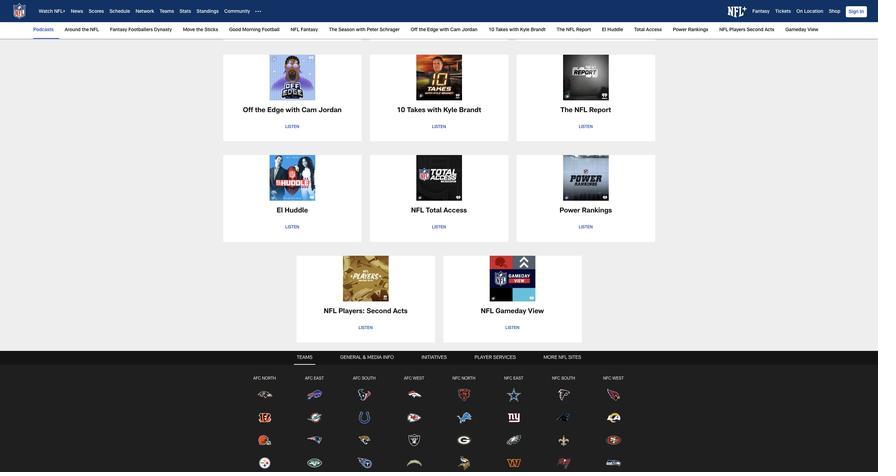 Task type: vqa. For each thing, say whether or not it's contained in the screenshot.
GENERAL
yes



Task type: locate. For each thing, give the bounding box(es) containing it.
0 horizontal spatial huddle
[[285, 208, 308, 215]]

listen link for nfl players: second acts
[[356, 323, 376, 335]]

in
[[860, 10, 864, 15]]

nfl+ image
[[728, 7, 747, 18]]

cam
[[451, 28, 461, 33], [302, 107, 317, 114]]

1 horizontal spatial off
[[411, 28, 418, 33]]

0 vertical spatial huddle
[[608, 28, 624, 33]]

denver broncos image
[[407, 387, 422, 403]]

power inside banner
[[673, 28, 687, 33]]

0 vertical spatial the nfl report
[[557, 28, 591, 33]]

nfc for nfc south
[[553, 377, 561, 381]]

buffalo bills image
[[307, 387, 322, 403]]

nfc up atlanta falcons image
[[553, 377, 561, 381]]

1 horizontal spatial east
[[514, 377, 524, 381]]

around
[[65, 28, 81, 33]]

1 south from the left
[[362, 377, 376, 381]]

network link
[[136, 9, 154, 14]]

1 horizontal spatial acts
[[765, 28, 775, 33]]

0 horizontal spatial el huddle
[[277, 208, 308, 215]]

0 vertical spatial second
[[747, 28, 764, 33]]

1 vertical spatial teams
[[297, 356, 313, 361]]

the nfl report inside banner
[[557, 28, 591, 33]]

afc
[[253, 377, 261, 381], [305, 377, 313, 381], [353, 377, 361, 381], [404, 377, 412, 381]]

0 horizontal spatial access
[[444, 208, 467, 215]]

the
[[82, 28, 89, 33], [196, 28, 203, 33], [419, 28, 426, 33], [255, 107, 266, 114]]

0 horizontal spatial football
[[262, 28, 280, 33]]

1 horizontal spatial teams
[[297, 356, 313, 361]]

1 horizontal spatial morning
[[283, 7, 310, 13]]

nfl players second acts
[[720, 28, 775, 33]]

sites
[[569, 356, 582, 361]]

0 horizontal spatial total
[[426, 208, 442, 215]]

1 horizontal spatial takes
[[496, 28, 508, 33]]

north up the chicago bears icon
[[462, 377, 476, 381]]

0 vertical spatial 10 takes with kyle brandt
[[489, 28, 546, 33]]

on
[[797, 9, 804, 14]]

10 inside the page main content main content
[[397, 107, 405, 114]]

el huddle
[[602, 28, 624, 33], [277, 208, 308, 215]]

1 vertical spatial edge
[[267, 107, 284, 114]]

0 vertical spatial power rankings
[[673, 28, 709, 33]]

gameday down nfl gameday view image
[[496, 309, 527, 316]]

carolina panthers image
[[556, 410, 572, 426]]

second right players:
[[367, 309, 392, 316]]

0 horizontal spatial view
[[528, 309, 544, 316]]

1 nfc from the left
[[453, 377, 461, 381]]

west for nfc west
[[613, 377, 624, 381]]

south up atlanta falcons image
[[562, 377, 576, 381]]

0 horizontal spatial south
[[362, 377, 376, 381]]

west
[[413, 377, 424, 381], [613, 377, 624, 381]]

on location
[[797, 9, 824, 14]]

0 vertical spatial acts
[[765, 28, 775, 33]]

1 horizontal spatial total
[[635, 28, 645, 33]]

total inside the page main content main content
[[426, 208, 442, 215]]

nfc east
[[505, 377, 524, 381]]

east
[[314, 377, 324, 381], [514, 377, 524, 381]]

kansas city chiefs image
[[407, 410, 422, 426]]

0 horizontal spatial cam
[[302, 107, 317, 114]]

media
[[368, 356, 382, 361]]

power rankings
[[673, 28, 709, 33], [560, 208, 612, 215]]

2 south from the left
[[562, 377, 576, 381]]

1 horizontal spatial access
[[646, 28, 662, 33]]

takes
[[496, 28, 508, 33], [407, 107, 426, 114]]

0 vertical spatial good
[[264, 7, 281, 13]]

0 horizontal spatial gameday
[[496, 309, 527, 316]]

afc up denver broncos image
[[404, 377, 412, 381]]

los angeles rams image
[[606, 410, 622, 426]]

listen for nfl gameday view
[[506, 326, 520, 330]]

0 horizontal spatial off the edge with cam jordan
[[243, 107, 342, 114]]

el
[[602, 28, 607, 33], [277, 208, 283, 215]]

banner containing watch nfl+
[[0, 0, 879, 39]]

listen image
[[416, 155, 462, 201]]

huddle down el huddle image on the top of the page
[[285, 208, 308, 215]]

10 takes with kyle brandt inside "link"
[[489, 28, 546, 33]]

1 vertical spatial power
[[560, 208, 581, 215]]

off inside the page main content main content
[[243, 107, 253, 114]]

good down community
[[229, 28, 241, 33]]

north for afc north
[[262, 377, 276, 381]]

1 vertical spatial the nfl report
[[561, 107, 612, 114]]

rankings inside power rankings link
[[689, 28, 709, 33]]

san francisco 49ers image
[[606, 433, 622, 448]]

nfc for nfc north
[[453, 377, 461, 381]]

players
[[730, 28, 746, 33]]

1 vertical spatial off
[[243, 107, 253, 114]]

2 east from the left
[[514, 377, 524, 381]]

1 vertical spatial total
[[426, 208, 442, 215]]

houston texans image
[[357, 387, 372, 403]]

east up dallas cowboys icon
[[514, 377, 524, 381]]

el huddle inside the page main content main content
[[277, 208, 308, 215]]

0 horizontal spatial rankings
[[582, 208, 612, 215]]

teams link
[[160, 9, 174, 14]]

10 inside "link"
[[489, 28, 495, 33]]

with
[[356, 28, 366, 33], [440, 28, 449, 33], [510, 28, 519, 33], [286, 107, 300, 114], [428, 107, 442, 114]]

0 horizontal spatial edge
[[267, 107, 284, 114]]

access
[[646, 28, 662, 33], [444, 208, 467, 215]]

teams inside banner
[[160, 9, 174, 14]]

nfl players: second acts image
[[343, 256, 389, 302]]

afc north
[[253, 377, 276, 381]]

north up baltimore ravens image
[[262, 377, 276, 381]]

1 horizontal spatial 10 takes with kyle brandt
[[489, 28, 546, 33]]

0 vertical spatial access
[[646, 28, 662, 33]]

sticks
[[205, 28, 218, 33]]

1 vertical spatial power rankings
[[560, 208, 612, 215]]

teams left stats
[[160, 9, 174, 14]]

1 afc from the left
[[253, 377, 261, 381]]

0 vertical spatial cam
[[451, 28, 461, 33]]

north for nfc north
[[462, 377, 476, 381]]

edge inside banner
[[427, 28, 439, 33]]

west up denver broncos image
[[413, 377, 424, 381]]

gameday view
[[786, 28, 819, 33]]

1 vertical spatial gameday
[[496, 309, 527, 316]]

listen for nfl total access
[[432, 226, 446, 230]]

1 horizontal spatial edge
[[427, 28, 439, 33]]

the inside off the edge with cam jordan link
[[419, 28, 426, 33]]

afc for afc north
[[253, 377, 261, 381]]

good inside the page main content main content
[[264, 7, 281, 13]]

acts for nfl players: second acts
[[393, 309, 408, 316]]

dallas cowboys image
[[507, 387, 522, 403]]

1 horizontal spatial gameday
[[786, 28, 807, 33]]

gameday down 'on'
[[786, 28, 807, 33]]

1 horizontal spatial power rankings
[[673, 28, 709, 33]]

0 vertical spatial 10
[[489, 28, 495, 33]]

huddle inside the page main content main content
[[285, 208, 308, 215]]

1 horizontal spatial south
[[562, 377, 576, 381]]

nfl inside more nfl sites 'button'
[[559, 356, 567, 361]]

0 horizontal spatial second
[[367, 309, 392, 316]]

0 horizontal spatial jordan
[[319, 107, 342, 114]]

the nfl report
[[557, 28, 591, 33], [561, 107, 612, 114]]

cleveland browns image
[[257, 433, 272, 448]]

1 horizontal spatial second
[[747, 28, 764, 33]]

fantasy inside the nfl fantasy link
[[301, 28, 318, 33]]

fantasy link
[[753, 9, 770, 14]]

morning up nfl fantasy
[[283, 7, 310, 13]]

the nfl report link
[[554, 22, 594, 38]]

nfc south
[[553, 377, 576, 381]]

1 vertical spatial second
[[367, 309, 392, 316]]

fantasy down schedule link
[[110, 28, 127, 33]]

listen for off the edge with cam jordan
[[285, 125, 299, 129]]

power rankings link
[[671, 22, 712, 38]]

2 west from the left
[[613, 377, 624, 381]]

huddle left total access link at the right
[[608, 28, 624, 33]]

1 vertical spatial off the edge with cam jordan
[[243, 107, 342, 114]]

teams up afc east
[[297, 356, 313, 361]]

0 horizontal spatial west
[[413, 377, 424, 381]]

east for afc east
[[314, 377, 324, 381]]

listen for el huddle
[[285, 226, 299, 230]]

4 afc from the left
[[404, 377, 412, 381]]

new orleans saints image
[[556, 433, 572, 448]]

report inside the nfl report link
[[577, 28, 591, 33]]

0 vertical spatial football
[[312, 7, 338, 13]]

1 vertical spatial takes
[[407, 107, 426, 114]]

0 horizontal spatial morning
[[242, 28, 261, 33]]

0 vertical spatial teams
[[160, 9, 174, 14]]

teams for teams button
[[297, 356, 313, 361]]

1 horizontal spatial kyle
[[520, 28, 530, 33]]

0 horizontal spatial fantasy
[[110, 28, 127, 33]]

nfl fantasy
[[291, 28, 318, 33]]

new york jets image
[[307, 456, 322, 471]]

power rankings image
[[563, 155, 609, 201]]

listen
[[285, 24, 299, 28], [432, 24, 446, 28], [579, 24, 593, 28], [285, 125, 299, 129], [432, 125, 446, 129], [579, 125, 593, 129], [285, 226, 299, 230], [432, 226, 446, 230], [579, 226, 593, 230], [359, 326, 373, 330], [506, 326, 520, 330]]

second inside banner
[[747, 28, 764, 33]]

player
[[475, 356, 492, 361]]

good inside "good morning football" link
[[229, 28, 241, 33]]

nfc
[[453, 377, 461, 381], [505, 377, 513, 381], [553, 377, 561, 381], [604, 377, 612, 381]]

off the edge with cam jordan inside the page main content main content
[[243, 107, 342, 114]]

1 horizontal spatial north
[[462, 377, 476, 381]]

the nfl report inside the page main content main content
[[561, 107, 612, 114]]

0 horizontal spatial east
[[314, 377, 324, 381]]

0 horizontal spatial kyle
[[444, 107, 458, 114]]

good
[[264, 7, 281, 13], [229, 28, 241, 33]]

1 north from the left
[[262, 377, 276, 381]]

total down listen image
[[426, 208, 442, 215]]

nfc up the chicago bears icon
[[453, 377, 461, 381]]

football up nfl fantasy
[[312, 7, 338, 13]]

1 horizontal spatial power
[[673, 28, 687, 33]]

1 vertical spatial view
[[528, 309, 544, 316]]

tampa bay buccaneers image
[[556, 456, 572, 471]]

0 vertical spatial rankings
[[689, 28, 709, 33]]

1 horizontal spatial football
[[312, 7, 338, 13]]

south up houston texans image
[[362, 377, 376, 381]]

0 vertical spatial kyle
[[520, 28, 530, 33]]

1 horizontal spatial brandt
[[531, 28, 546, 33]]

total right el huddle link
[[635, 28, 645, 33]]

1 horizontal spatial rankings
[[689, 28, 709, 33]]

the
[[329, 28, 337, 33], [557, 28, 565, 33], [561, 107, 573, 114]]

nfc up arizona cardinals image
[[604, 377, 612, 381]]

more nfl sites button
[[541, 351, 584, 365]]

tab list
[[0, 351, 879, 472]]

second right players
[[747, 28, 764, 33]]

teams inside button
[[297, 356, 313, 361]]

2 nfc from the left
[[505, 377, 513, 381]]

listen link for power rankings
[[576, 222, 596, 234]]

east up the buffalo bills icon
[[314, 377, 324, 381]]

acts inside banner
[[765, 28, 775, 33]]

afc up baltimore ravens image
[[253, 377, 261, 381]]

west up arizona cardinals image
[[613, 377, 624, 381]]

banner
[[0, 0, 879, 39]]

nfl
[[90, 28, 99, 33], [291, 28, 300, 33], [567, 28, 575, 33], [720, 28, 729, 33], [575, 107, 588, 114], [411, 208, 424, 215], [324, 309, 337, 316], [481, 309, 494, 316], [559, 356, 567, 361]]

0 vertical spatial edge
[[427, 28, 439, 33]]

sign in
[[849, 10, 864, 15]]

scores
[[89, 9, 104, 14]]

nfc north
[[453, 377, 476, 381]]

jordan inside the page main content main content
[[319, 107, 342, 114]]

0 horizontal spatial off
[[243, 107, 253, 114]]

0 horizontal spatial acts
[[393, 309, 408, 316]]

1 vertical spatial kyle
[[444, 107, 458, 114]]

2 north from the left
[[462, 377, 476, 381]]

gameday inside the page main content main content
[[496, 309, 527, 316]]

total
[[635, 28, 645, 33], [426, 208, 442, 215]]

off
[[411, 28, 418, 33], [243, 107, 253, 114]]

the inside move the sticks "link"
[[196, 28, 203, 33]]

0 vertical spatial report
[[577, 28, 591, 33]]

1 vertical spatial report
[[590, 107, 612, 114]]

north
[[262, 377, 276, 381], [462, 377, 476, 381]]

4 nfc from the left
[[604, 377, 612, 381]]

the nfl report image
[[563, 55, 609, 100]]

1 west from the left
[[413, 377, 424, 381]]

around the nfl
[[65, 28, 99, 33]]

washington commanders image
[[507, 456, 522, 471]]

footer
[[0, 351, 879, 472]]

fantasy footballers dynasty
[[110, 28, 172, 33]]

off the edge with cam jordan inside banner
[[411, 28, 478, 33]]

1 horizontal spatial view
[[808, 28, 819, 33]]

the season with peter schrager link
[[326, 22, 403, 38]]

brandt inside the page main content main content
[[459, 107, 482, 114]]

view
[[808, 28, 819, 33], [528, 309, 544, 316]]

afc east
[[305, 377, 324, 381]]

good right dots image
[[264, 7, 281, 13]]

fantasy down nfl: good morning football
[[301, 28, 318, 33]]

acts inside the page main content main content
[[393, 309, 408, 316]]

1 vertical spatial rankings
[[582, 208, 612, 215]]

nfl players: second acts
[[324, 309, 408, 316]]

fantasy for fantasy footballers dynasty
[[110, 28, 127, 33]]

listen for nfl players: second acts
[[359, 326, 373, 330]]

off inside banner
[[411, 28, 418, 33]]

1 horizontal spatial el huddle
[[602, 28, 624, 33]]

minnesota vikings image
[[457, 456, 472, 471]]

0 vertical spatial view
[[808, 28, 819, 33]]

1 vertical spatial el
[[277, 208, 283, 215]]

0 horizontal spatial brandt
[[459, 107, 482, 114]]

afc up the buffalo bills icon
[[305, 377, 313, 381]]

total inside banner
[[635, 28, 645, 33]]

2 afc from the left
[[305, 377, 313, 381]]

0 horizontal spatial good
[[229, 28, 241, 33]]

1 vertical spatial 10 takes with kyle brandt
[[397, 107, 482, 114]]

edge
[[427, 28, 439, 33], [267, 107, 284, 114]]

0 vertical spatial off the edge with cam jordan
[[411, 28, 478, 33]]

kyle
[[520, 28, 530, 33], [444, 107, 458, 114]]

brandt
[[531, 28, 546, 33], [459, 107, 482, 114]]

1 horizontal spatial el
[[602, 28, 607, 33]]

football down nfl: good morning football
[[262, 28, 280, 33]]

1 east from the left
[[314, 377, 324, 381]]

1 horizontal spatial good
[[264, 7, 281, 13]]

gameday
[[786, 28, 807, 33], [496, 309, 527, 316]]

morning down dots image
[[242, 28, 261, 33]]

10 takes with kyle brandt
[[489, 28, 546, 33], [397, 107, 482, 114]]

south for nfc south
[[562, 377, 576, 381]]

0 vertical spatial off
[[411, 28, 418, 33]]

nfc up dallas cowboys icon
[[505, 377, 513, 381]]

3 afc from the left
[[353, 377, 361, 381]]

navigation
[[0, 365, 879, 472]]

rankings
[[689, 28, 709, 33], [582, 208, 612, 215]]

the inside "around the nfl" link
[[82, 28, 89, 33]]

morning
[[283, 7, 310, 13], [242, 28, 261, 33]]

new england patriots image
[[307, 433, 322, 448]]

0 vertical spatial takes
[[496, 28, 508, 33]]

afc up houston texans image
[[353, 377, 361, 381]]

1 horizontal spatial cam
[[451, 28, 461, 33]]

fantasy left tickets link
[[753, 9, 770, 14]]

watch nfl+
[[39, 9, 65, 14]]

teams for teams link
[[160, 9, 174, 14]]

the inside the page main content main content
[[255, 107, 266, 114]]

0 horizontal spatial takes
[[407, 107, 426, 114]]

report
[[577, 28, 591, 33], [590, 107, 612, 114]]

edge inside the page main content main content
[[267, 107, 284, 114]]

brandt inside "link"
[[531, 28, 546, 33]]

second inside the page main content main content
[[367, 309, 392, 316]]

1 vertical spatial acts
[[393, 309, 408, 316]]

east for nfc east
[[514, 377, 524, 381]]

power
[[673, 28, 687, 33], [560, 208, 581, 215]]

jordan
[[462, 28, 478, 33], [319, 107, 342, 114]]

nfl: good morning football
[[247, 7, 338, 13]]

0 vertical spatial total
[[635, 28, 645, 33]]

fantasy inside fantasy footballers dynasty link
[[110, 28, 127, 33]]

3 nfc from the left
[[553, 377, 561, 381]]

0 horizontal spatial 10 takes with kyle brandt
[[397, 107, 482, 114]]

nfl gameday view image
[[490, 256, 536, 302]]

1 vertical spatial jordan
[[319, 107, 342, 114]]

jordan inside banner
[[462, 28, 478, 33]]

new york giants image
[[507, 410, 522, 426]]

0 horizontal spatial el
[[277, 208, 283, 215]]

0 horizontal spatial north
[[262, 377, 276, 381]]

1 horizontal spatial huddle
[[608, 28, 624, 33]]

0 vertical spatial jordan
[[462, 28, 478, 33]]

1 vertical spatial access
[[444, 208, 467, 215]]

1 vertical spatial brandt
[[459, 107, 482, 114]]

off the edge with cam jordan link
[[408, 22, 481, 38]]

listen link for nfl gameday view
[[503, 323, 523, 335]]

huddle
[[608, 28, 624, 33], [285, 208, 308, 215]]

the for "around the nfl" link
[[82, 28, 89, 33]]

access inside the page main content main content
[[444, 208, 467, 215]]

listen for the nfl report
[[579, 125, 593, 129]]

0 horizontal spatial power rankings
[[560, 208, 612, 215]]

nfc west
[[604, 377, 624, 381]]

1 vertical spatial football
[[262, 28, 280, 33]]

0 vertical spatial brandt
[[531, 28, 546, 33]]



Task type: describe. For each thing, give the bounding box(es) containing it.
player services
[[475, 356, 516, 361]]

pittsburgh steelers image
[[257, 456, 272, 471]]

el inside the page main content main content
[[277, 208, 283, 215]]

power inside the page main content main content
[[560, 208, 581, 215]]

community link
[[224, 9, 250, 14]]

listen link for 10 takes with kyle brandt
[[429, 121, 449, 133]]

the for move the sticks "link"
[[196, 28, 203, 33]]

tab list containing teams
[[0, 351, 879, 472]]

standings
[[197, 9, 219, 14]]

fantasy for fantasy
[[753, 9, 770, 14]]

nfc for nfc west
[[604, 377, 612, 381]]

power rankings inside the page main content main content
[[560, 208, 612, 215]]

general
[[340, 356, 362, 361]]

footballers
[[129, 28, 153, 33]]

sign
[[849, 10, 859, 15]]

nfl players second acts link
[[717, 22, 778, 38]]

huddle inside el huddle link
[[608, 28, 624, 33]]

player services button
[[472, 351, 519, 365]]

tickets link
[[776, 9, 792, 14]]

jacksonville jaguars image
[[357, 433, 372, 448]]

view inside banner
[[808, 28, 819, 33]]

off the edge with cam jordan image
[[270, 55, 315, 100]]

the season with peter schrager
[[329, 28, 400, 33]]

nfl shield image
[[11, 3, 28, 19]]

move the sticks link
[[180, 22, 221, 38]]

nfl+
[[54, 9, 65, 14]]

las vegas raiders image
[[407, 433, 422, 448]]

more nfl sites
[[544, 356, 582, 361]]

standings link
[[197, 9, 219, 14]]

location
[[805, 9, 824, 14]]

network
[[136, 9, 154, 14]]

listen link for off the edge with cam jordan
[[282, 121, 303, 133]]

morning inside the page main content main content
[[283, 7, 310, 13]]

shop
[[829, 9, 841, 14]]

cam inside banner
[[451, 28, 461, 33]]

indianapolis colts image
[[357, 410, 372, 426]]

afc south
[[353, 377, 376, 381]]

sign in button
[[846, 6, 868, 17]]

second for players
[[747, 28, 764, 33]]

services
[[494, 356, 516, 361]]

afc for afc west
[[404, 377, 412, 381]]

the for the nfl report link
[[557, 28, 565, 33]]

total access
[[635, 28, 662, 33]]

detroit lions image
[[457, 410, 472, 426]]

takes inside the 10 takes with kyle brandt "link"
[[496, 28, 508, 33]]

0 vertical spatial el huddle
[[602, 28, 624, 33]]

south for afc south
[[362, 377, 376, 381]]

shop link
[[829, 9, 841, 14]]

gameday inside banner
[[786, 28, 807, 33]]

el inside banner
[[602, 28, 607, 33]]

nfl:
[[247, 7, 262, 13]]

los angeles chargers image
[[407, 456, 422, 471]]

second for players:
[[367, 309, 392, 316]]

more
[[544, 356, 558, 361]]

takes inside the page main content main content
[[407, 107, 426, 114]]

chicago bears image
[[457, 387, 472, 403]]

news link
[[71, 9, 83, 14]]

view inside the page main content main content
[[528, 309, 544, 316]]

nfc for nfc east
[[505, 377, 513, 381]]

tickets
[[776, 9, 792, 14]]

cam inside the page main content main content
[[302, 107, 317, 114]]

players:
[[339, 309, 365, 316]]

el huddle link
[[600, 22, 626, 38]]

kyle inside the page main content main content
[[444, 107, 458, 114]]

community
[[224, 9, 250, 14]]

baltimore ravens image
[[257, 387, 272, 403]]

rankings inside the page main content main content
[[582, 208, 612, 215]]

el huddle image
[[270, 155, 315, 201]]

acts for nfl players second acts
[[765, 28, 775, 33]]

dynasty
[[154, 28, 172, 33]]

listen link for the nfl report
[[576, 121, 596, 133]]

seattle seahawks image
[[606, 456, 622, 471]]

10 takes with kyle brandt image
[[416, 55, 462, 100]]

peter
[[367, 28, 379, 33]]

move the sticks
[[183, 28, 218, 33]]

nfl fantasy link
[[288, 22, 321, 38]]

with inside "link"
[[510, 28, 519, 33]]

10 takes with kyle brandt link
[[486, 22, 549, 38]]

report inside the page main content main content
[[590, 107, 612, 114]]

watch nfl+ link
[[39, 9, 65, 14]]

around the nfl link
[[62, 22, 102, 38]]

general & media info
[[340, 356, 394, 361]]

good morning football
[[229, 28, 280, 33]]

season
[[339, 28, 355, 33]]

1 vertical spatial morning
[[242, 28, 261, 33]]

arizona cardinals image
[[606, 387, 622, 403]]

on location link
[[797, 9, 824, 14]]

listen link for nfl: good morning football
[[282, 20, 303, 32]]

afc for afc south
[[353, 377, 361, 381]]

info
[[383, 356, 394, 361]]

teams button
[[294, 351, 316, 365]]

footer containing teams
[[0, 351, 879, 472]]

nfl gameday view
[[481, 309, 544, 316]]

the inside main content
[[561, 107, 573, 114]]

the for the season with peter schrager link
[[329, 28, 337, 33]]

scores link
[[89, 9, 104, 14]]

initiatives
[[422, 356, 447, 361]]

move
[[183, 28, 195, 33]]

stats link
[[180, 9, 191, 14]]

initiatives button
[[419, 351, 450, 365]]

atlanta falcons image
[[556, 387, 572, 403]]

miami dolphins image
[[307, 410, 322, 426]]

access inside banner
[[646, 28, 662, 33]]

&
[[363, 356, 366, 361]]

the for off the edge with cam jordan link
[[419, 28, 426, 33]]

schedule
[[110, 9, 130, 14]]

football inside the page main content main content
[[312, 7, 338, 13]]

afc west
[[404, 377, 424, 381]]

listen for nfl: good morning football
[[285, 24, 299, 28]]

total access link
[[632, 22, 665, 38]]

10 takes with kyle brandt inside the page main content main content
[[397, 107, 482, 114]]

news
[[71, 9, 83, 14]]

fantasy footballers dynasty link
[[107, 22, 175, 38]]

kyle inside "link"
[[520, 28, 530, 33]]

general & media info button
[[338, 351, 397, 365]]

listen link for el huddle
[[282, 222, 303, 234]]

listen link for nfl total access
[[429, 222, 449, 234]]

stats
[[180, 9, 191, 14]]

podcasts link
[[33, 22, 56, 38]]

listen for power rankings
[[579, 226, 593, 230]]

afc for afc east
[[305, 377, 313, 381]]

navigation containing afc north
[[0, 365, 879, 472]]

schedule link
[[110, 9, 130, 14]]

west for afc west
[[413, 377, 424, 381]]

watch
[[39, 9, 53, 14]]

football inside banner
[[262, 28, 280, 33]]

podcasts
[[33, 28, 54, 33]]

cincinnati bengals image
[[257, 410, 272, 426]]

tennessee titans image
[[357, 456, 372, 471]]

green bay packers image
[[457, 433, 472, 448]]

power rankings inside banner
[[673, 28, 709, 33]]

gameday view link
[[783, 22, 822, 38]]

listen for 10 takes with kyle brandt
[[432, 125, 446, 129]]

dots image
[[256, 9, 261, 14]]

philadelphia eagles image
[[507, 433, 522, 448]]

nfl total access
[[411, 208, 467, 215]]

page main content main content
[[0, 0, 879, 343]]

schrager
[[380, 28, 400, 33]]

good morning football link
[[227, 22, 283, 38]]



